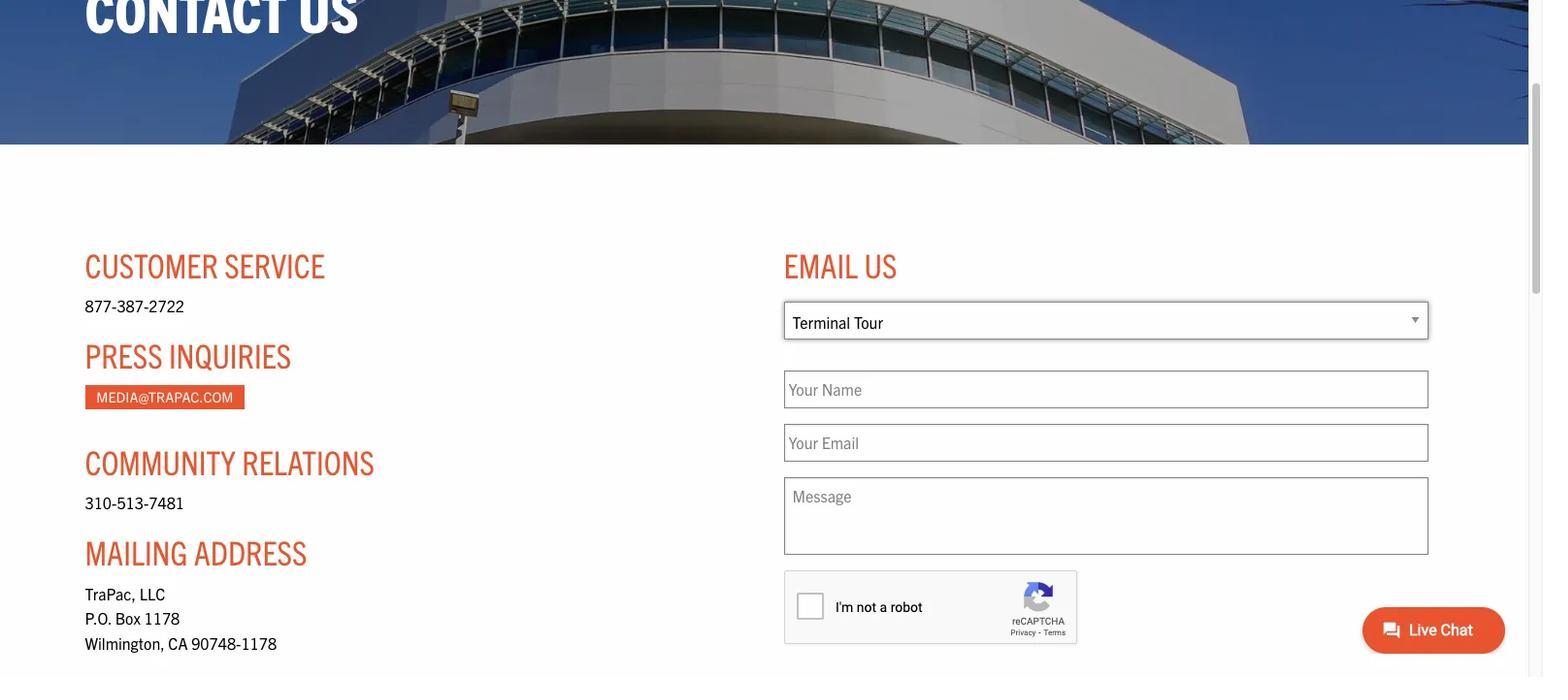 Task type: vqa. For each thing, say whether or not it's contained in the screenshot.
held
no



Task type: describe. For each thing, give the bounding box(es) containing it.
relations
[[242, 440, 375, 482]]

llc
[[139, 584, 165, 603]]

387-
[[117, 296, 149, 315]]

Your Email text field
[[784, 424, 1428, 462]]

mailing
[[85, 531, 188, 573]]

press
[[85, 334, 163, 376]]

7481
[[149, 493, 184, 512]]

p.o.
[[85, 609, 112, 628]]

customer service
[[85, 243, 325, 285]]

inquiries
[[169, 334, 291, 376]]

310-513-7481
[[85, 493, 184, 512]]

ca
[[168, 634, 188, 653]]

0 horizontal spatial 1178
[[144, 609, 180, 628]]

email
[[784, 243, 858, 285]]

email us
[[784, 243, 897, 285]]

trapac, llc p.o. box 1178 wilmington, ca 90748-1178
[[85, 584, 277, 653]]

service
[[224, 243, 325, 285]]



Task type: locate. For each thing, give the bounding box(es) containing it.
2722
[[149, 296, 184, 315]]

wilmington,
[[85, 634, 165, 653]]

customer
[[85, 243, 218, 285]]

us
[[864, 243, 897, 285]]

box
[[115, 609, 141, 628]]

media@trapac.com link
[[85, 385, 245, 409]]

0 vertical spatial 1178
[[144, 609, 180, 628]]

address
[[194, 531, 307, 573]]

trapac,
[[85, 584, 136, 603]]

mailing address
[[85, 531, 307, 573]]

90748-
[[191, 634, 241, 653]]

877-
[[85, 296, 117, 315]]

1178
[[144, 609, 180, 628], [241, 634, 277, 653]]

1 horizontal spatial 1178
[[241, 634, 277, 653]]

1 vertical spatial 1178
[[241, 634, 277, 653]]

media@trapac.com
[[96, 388, 233, 406]]

1178 down llc
[[144, 609, 180, 628]]

community
[[85, 440, 236, 482]]

press inquiries
[[85, 334, 291, 376]]

877-387-2722
[[85, 296, 184, 315]]

1178 right ca
[[241, 634, 277, 653]]

Your Name text field
[[784, 371, 1428, 408]]

Message text field
[[784, 477, 1428, 555]]

310-
[[85, 493, 117, 512]]

community relations
[[85, 440, 375, 482]]

513-
[[117, 493, 149, 512]]



